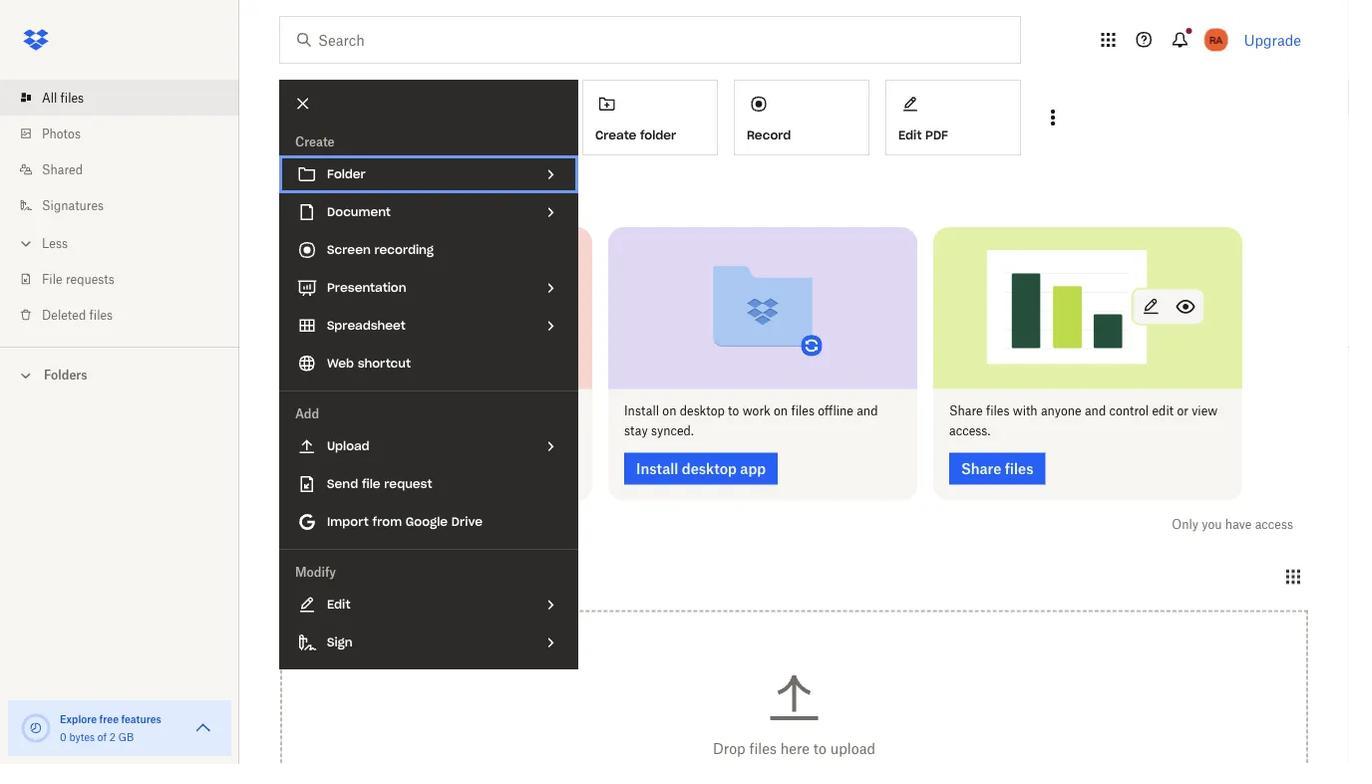 Task type: locate. For each thing, give the bounding box(es) containing it.
list
[[0, 68, 239, 347]]

import from google drive menu item
[[279, 504, 578, 541]]

all files up the "photos"
[[42, 90, 84, 105]]

file
[[42, 272, 62, 287]]

on right work
[[774, 404, 788, 419]]

all up modify at the left of page
[[279, 514, 301, 537]]

edit for edit
[[327, 597, 350, 613]]

upload inside menu item
[[327, 439, 370, 454]]

1 vertical spatial upload
[[327, 439, 370, 454]]

folder
[[327, 167, 366, 182]]

on up synced. at the bottom
[[662, 404, 677, 419]]

deleted files
[[42, 308, 113, 323]]

with left anyone
[[1013, 404, 1038, 419]]

folders
[[44, 368, 87, 383]]

edit inside button
[[898, 127, 922, 143]]

1 horizontal spatial all files
[[279, 514, 344, 537]]

create folder button
[[582, 80, 718, 156]]

drop files here to upload
[[713, 741, 876, 758]]

0 horizontal spatial all files
[[42, 90, 84, 105]]

all files
[[42, 90, 84, 105], [279, 514, 344, 537]]

started
[[307, 183, 355, 200]]

0 horizontal spatial all
[[42, 90, 57, 105]]

to for drop
[[813, 741, 827, 758]]

create for create
[[295, 134, 335, 149]]

1 horizontal spatial on
[[774, 404, 788, 419]]

all files list item
[[0, 80, 239, 116]]

on
[[662, 404, 677, 419], [774, 404, 788, 419]]

upload
[[299, 404, 340, 419], [327, 439, 370, 454]]

1 horizontal spatial to
[[728, 404, 739, 419]]

create down close image
[[295, 134, 335, 149]]

1 vertical spatial edit
[[327, 597, 350, 613]]

bytes
[[69, 731, 95, 744]]

and inside share files with anyone and control edit or view access.
[[1085, 404, 1106, 419]]

and right offline
[[857, 404, 878, 419]]

0 horizontal spatial with
[[359, 183, 388, 200]]

dropbox image
[[16, 20, 56, 60]]

edit down the recents
[[327, 597, 350, 613]]

files right add
[[343, 404, 366, 419]]

1 vertical spatial with
[[1013, 404, 1038, 419]]

all up the "photos"
[[42, 90, 57, 105]]

and inside install on desktop to work on files offline and stay synced.
[[857, 404, 878, 419]]

with inside share files with anyone and control edit or view access.
[[1013, 404, 1038, 419]]

create inside menu
[[295, 134, 335, 149]]

files
[[60, 90, 84, 105], [89, 308, 113, 323], [343, 404, 366, 419], [791, 404, 815, 419], [986, 404, 1010, 419], [306, 514, 344, 537], [749, 741, 777, 758]]

to inside upload files and folders to edit, share, sign, and more.
[[436, 404, 447, 419]]

to right here
[[813, 741, 827, 758]]

1 on from the left
[[662, 404, 677, 419]]

of
[[98, 731, 107, 744]]

signatures
[[42, 198, 104, 213]]

1 horizontal spatial all
[[279, 514, 301, 537]]

1 horizontal spatial edit
[[898, 127, 922, 143]]

spreadsheet
[[327, 318, 406, 334]]

upgrade link
[[1244, 31, 1301, 48]]

4 and from the left
[[1085, 404, 1106, 419]]

access
[[1255, 518, 1293, 533]]

less image
[[16, 234, 36, 254]]

web
[[327, 356, 354, 371]]

recents button
[[279, 561, 357, 593]]

3 and from the left
[[857, 404, 878, 419]]

sign
[[327, 635, 353, 651]]

files left offline
[[791, 404, 815, 419]]

1 vertical spatial all files
[[279, 514, 344, 537]]

gb
[[118, 731, 134, 744]]

1 horizontal spatial create
[[595, 127, 636, 143]]

edit
[[898, 127, 922, 143], [327, 597, 350, 613]]

0 horizontal spatial to
[[436, 404, 447, 419]]

files left here
[[749, 741, 777, 758]]

0
[[60, 731, 67, 744]]

to left edit,
[[436, 404, 447, 419]]

to
[[436, 404, 447, 419], [728, 404, 739, 419], [813, 741, 827, 758]]

deleted files link
[[16, 297, 239, 333]]

edit left pdf
[[898, 127, 922, 143]]

synced.
[[651, 424, 694, 439]]

upload
[[830, 741, 876, 758]]

0 vertical spatial all files
[[42, 90, 84, 105]]

dropbox
[[391, 183, 448, 200]]

photos
[[42, 126, 81, 141]]

with for started
[[359, 183, 388, 200]]

anyone
[[1041, 404, 1082, 419]]

explore free features 0 bytes of 2 gb
[[60, 713, 161, 744]]

create left folder
[[595, 127, 636, 143]]

add
[[295, 406, 319, 421]]

files up the "photos"
[[60, 90, 84, 105]]

drop
[[713, 741, 746, 758]]

0 horizontal spatial on
[[662, 404, 677, 419]]

files right the deleted
[[89, 308, 113, 323]]

create
[[595, 127, 636, 143], [295, 134, 335, 149]]

all files up modify at the left of page
[[279, 514, 344, 537]]

0 vertical spatial with
[[359, 183, 388, 200]]

2 horizontal spatial to
[[813, 741, 827, 758]]

upload inside upload files and folders to edit, share, sign, and more.
[[299, 404, 340, 419]]

0 horizontal spatial create
[[295, 134, 335, 149]]

send file request menu item
[[279, 466, 578, 504]]

menu
[[279, 80, 578, 670]]

edit pdf button
[[885, 80, 1021, 156]]

and
[[370, 404, 391, 419], [545, 404, 567, 419], [857, 404, 878, 419], [1085, 404, 1106, 419]]

all
[[42, 90, 57, 105], [279, 514, 301, 537]]

0 vertical spatial all
[[42, 90, 57, 105]]

folder
[[640, 127, 676, 143]]

document menu item
[[279, 193, 578, 231]]

all files inside list item
[[42, 90, 84, 105]]

have
[[1225, 518, 1252, 533]]

create folder
[[595, 127, 676, 143]]

work
[[743, 404, 771, 419]]

0 vertical spatial upload
[[299, 404, 340, 419]]

edit menu item
[[279, 586, 578, 624]]

with
[[359, 183, 388, 200], [1013, 404, 1038, 419]]

close image
[[286, 87, 320, 121]]

0 horizontal spatial edit
[[327, 597, 350, 613]]

to left work
[[728, 404, 739, 419]]

recents
[[295, 570, 341, 585]]

request
[[384, 477, 432, 492]]

files inside install on desktop to work on files offline and stay synced.
[[791, 404, 815, 419]]

only
[[1172, 518, 1199, 533]]

desktop
[[680, 404, 725, 419]]

create inside the create folder button
[[595, 127, 636, 143]]

web shortcut menu item
[[279, 345, 578, 383]]

import
[[327, 515, 369, 530]]

share
[[949, 404, 983, 419]]

screen recording menu item
[[279, 231, 578, 269]]

and left 'control'
[[1085, 404, 1106, 419]]

0 vertical spatial edit
[[898, 127, 922, 143]]

here
[[781, 741, 810, 758]]

1 horizontal spatial with
[[1013, 404, 1038, 419]]

offline
[[818, 404, 853, 419]]

and left folders
[[370, 404, 391, 419]]

files right share
[[986, 404, 1010, 419]]

upload up more.
[[299, 404, 340, 419]]

edit inside menu item
[[327, 597, 350, 613]]

to inside install on desktop to work on files offline and stay synced.
[[728, 404, 739, 419]]

screen
[[327, 242, 371, 258]]

and right sign,
[[545, 404, 567, 419]]

less
[[42, 236, 68, 251]]

upload up send
[[327, 439, 370, 454]]

2
[[109, 731, 116, 744]]

folder menu item
[[279, 156, 578, 193]]

with up document
[[359, 183, 388, 200]]

presentation menu item
[[279, 269, 578, 307]]



Task type: vqa. For each thing, say whether or not it's contained in the screenshot.
access
yes



Task type: describe. For each thing, give the bounding box(es) containing it.
upload for upload
[[327, 439, 370, 454]]

control
[[1109, 404, 1149, 419]]

shortcut
[[358, 356, 411, 371]]

install
[[624, 404, 659, 419]]

file
[[362, 477, 380, 492]]

2 on from the left
[[774, 404, 788, 419]]

install on desktop to work on files offline and stay synced.
[[624, 404, 878, 439]]

access.
[[949, 424, 990, 439]]

from
[[373, 515, 402, 530]]

upload files and folders to edit, share, sign, and more.
[[299, 404, 567, 439]]

import from google drive
[[327, 515, 483, 530]]

all files link
[[16, 80, 239, 116]]

upload for upload files and folders to edit, share, sign, and more.
[[299, 404, 340, 419]]

deleted
[[42, 308, 86, 323]]

spreadsheet menu item
[[279, 307, 578, 345]]

more.
[[299, 424, 331, 439]]

google
[[406, 515, 448, 530]]

1 vertical spatial all
[[279, 514, 301, 537]]

folders button
[[0, 360, 239, 389]]

menu containing folder
[[279, 80, 578, 670]]

requests
[[66, 272, 114, 287]]

pdf
[[925, 127, 948, 143]]

only you have access
[[1172, 518, 1293, 533]]

all inside list item
[[42, 90, 57, 105]]

send
[[327, 477, 358, 492]]

file requests link
[[16, 261, 239, 297]]

upgrade
[[1244, 31, 1301, 48]]

explore
[[60, 713, 97, 726]]

shared
[[42, 162, 83, 177]]

stay
[[624, 424, 648, 439]]

screen recording
[[327, 242, 434, 258]]

signatures link
[[16, 187, 239, 223]]

shared link
[[16, 152, 239, 187]]

edit,
[[451, 404, 475, 419]]

files inside upload files and folders to edit, share, sign, and more.
[[343, 404, 366, 419]]

edit pdf
[[898, 127, 948, 143]]

list containing all files
[[0, 68, 239, 347]]

presentation
[[327, 280, 406, 296]]

files down send
[[306, 514, 344, 537]]

drive
[[451, 515, 483, 530]]

with for files
[[1013, 404, 1038, 419]]

photos link
[[16, 116, 239, 152]]

record
[[747, 127, 791, 143]]

quota usage element
[[20, 713, 52, 745]]

modify
[[295, 565, 336, 580]]

get started with dropbox
[[279, 183, 448, 200]]

web shortcut
[[327, 356, 411, 371]]

features
[[121, 713, 161, 726]]

files inside share files with anyone and control edit or view access.
[[986, 404, 1010, 419]]

file requests
[[42, 272, 114, 287]]

sign,
[[515, 404, 542, 419]]

files inside list item
[[60, 90, 84, 105]]

sign menu item
[[279, 624, 578, 662]]

document
[[327, 204, 391, 220]]

to for install
[[728, 404, 739, 419]]

you
[[1202, 518, 1222, 533]]

send file request
[[327, 477, 432, 492]]

create for create folder
[[595, 127, 636, 143]]

edit for edit pdf
[[898, 127, 922, 143]]

1 and from the left
[[370, 404, 391, 419]]

share,
[[478, 404, 512, 419]]

get
[[279, 183, 304, 200]]

edit
[[1152, 404, 1174, 419]]

folders
[[394, 404, 433, 419]]

or
[[1177, 404, 1189, 419]]

free
[[99, 713, 119, 726]]

share files with anyone and control edit or view access.
[[949, 404, 1218, 439]]

view
[[1192, 404, 1218, 419]]

record button
[[734, 80, 870, 156]]

upload menu item
[[279, 428, 578, 466]]

2 and from the left
[[545, 404, 567, 419]]

recording
[[374, 242, 434, 258]]



